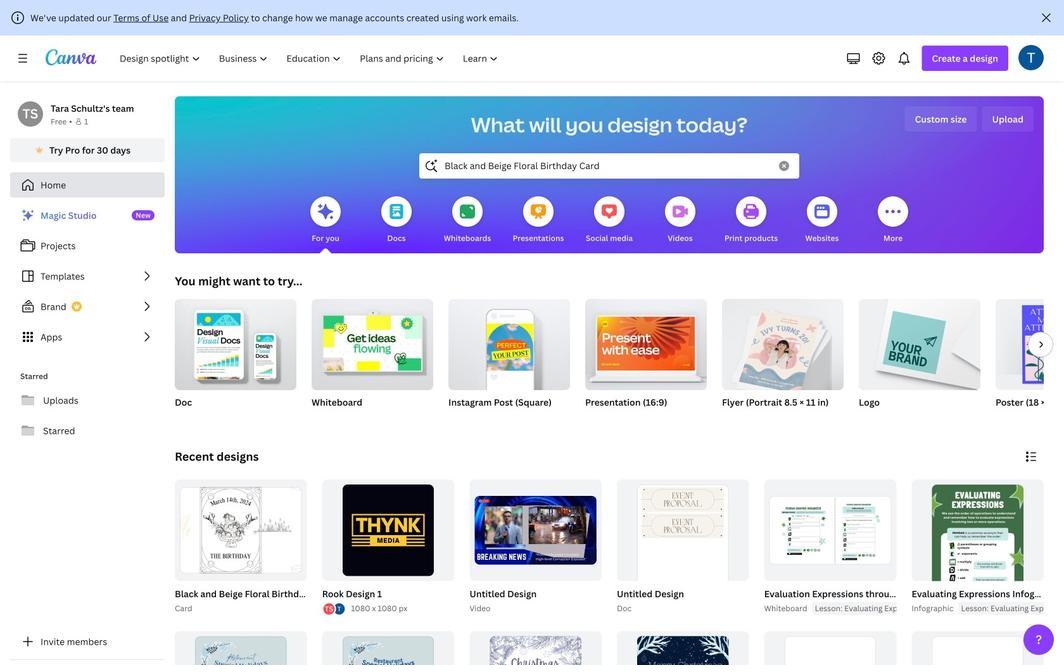 Task type: vqa. For each thing, say whether or not it's contained in the screenshot.
Owner button
no



Task type: describe. For each thing, give the bounding box(es) containing it.
0 vertical spatial list
[[10, 203, 165, 350]]

Search search field
[[445, 154, 771, 178]]

tara schultz's team element
[[18, 101, 43, 127]]

tara schultz image
[[1018, 45, 1044, 70]]



Task type: locate. For each thing, give the bounding box(es) containing it.
1 horizontal spatial list
[[322, 602, 346, 616]]

tara schultz's team image
[[18, 101, 43, 127]]

top level navigation element
[[111, 46, 509, 71]]

list
[[10, 203, 165, 350], [322, 602, 346, 616]]

1 vertical spatial list
[[322, 602, 346, 616]]

0 horizontal spatial list
[[10, 203, 165, 350]]

None search field
[[419, 153, 799, 179]]

group
[[175, 294, 296, 424], [175, 294, 296, 390], [312, 294, 433, 424], [312, 294, 433, 390], [448, 294, 570, 424], [448, 294, 570, 390], [585, 294, 707, 424], [585, 294, 707, 390], [722, 299, 844, 424], [859, 299, 980, 424], [996, 299, 1064, 424], [172, 479, 334, 615], [175, 479, 307, 581], [320, 479, 454, 616], [322, 479, 454, 581], [467, 479, 602, 615], [470, 479, 602, 581], [614, 479, 749, 615], [617, 479, 749, 614], [762, 479, 999, 615], [764, 479, 896, 581], [909, 479, 1064, 665], [912, 479, 1044, 665], [175, 631, 307, 665], [322, 631, 454, 665], [470, 631, 602, 665], [617, 631, 749, 665], [764, 631, 896, 665], [912, 631, 1044, 665]]



